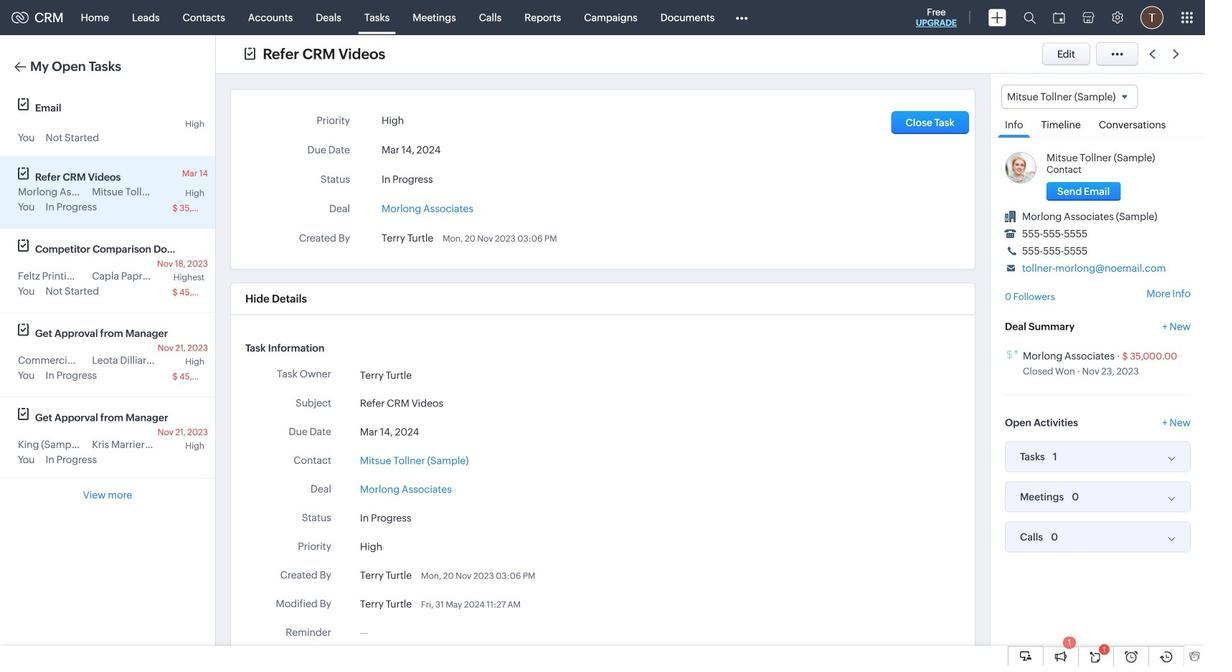 Task type: describe. For each thing, give the bounding box(es) containing it.
create menu image
[[989, 9, 1007, 26]]

logo image
[[11, 12, 29, 23]]

search image
[[1024, 11, 1036, 24]]

profile element
[[1133, 0, 1173, 35]]

next record image
[[1174, 50, 1183, 59]]

previous record image
[[1150, 50, 1156, 59]]

create menu element
[[980, 0, 1016, 35]]

Other Modules field
[[727, 6, 758, 29]]



Task type: locate. For each thing, give the bounding box(es) containing it.
None field
[[1002, 85, 1139, 109]]

search element
[[1016, 0, 1045, 35]]

profile image
[[1141, 6, 1164, 29]]

None button
[[1047, 182, 1121, 201]]

calendar image
[[1054, 12, 1066, 23]]



Task type: vqa. For each thing, say whether or not it's contained in the screenshot.
CAMPAIGNS "LINK"
no



